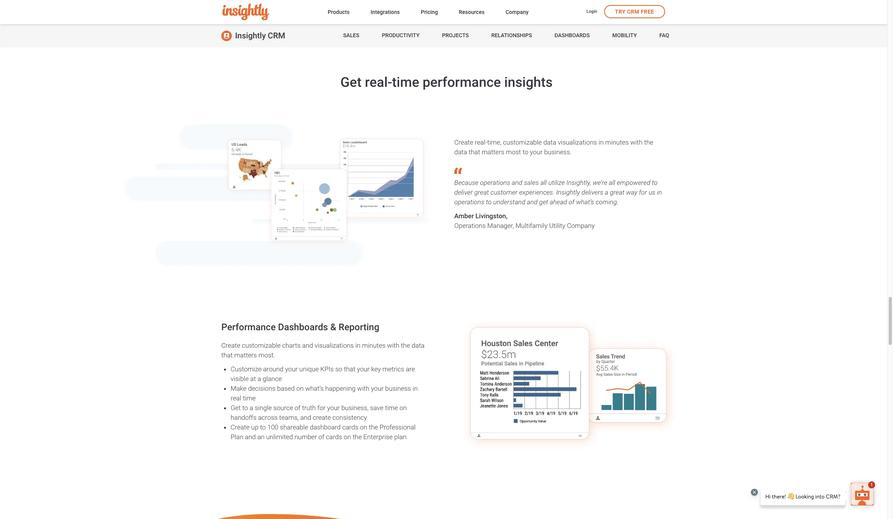 Task type: describe. For each thing, give the bounding box(es) containing it.
try
[[615, 9, 626, 15]]

1 horizontal spatial a
[[258, 375, 261, 383]]

key
[[371, 366, 381, 374]]

the inside create real-time, customizable data visualizations in minutes with the data that matters most to your business.
[[644, 139, 653, 147]]

business.
[[544, 148, 572, 156]]

create customizable charts and visualizations in minutes with the data that matters most.
[[221, 342, 425, 360]]

0 vertical spatial cards
[[342, 424, 358, 432]]

of inside because operations and sales all utilize insightly, we're all empowered to deliver great customer experiences. insightly delivers a great way for us in operations to understand and get ahead of what's coming.
[[569, 199, 575, 206]]

100
[[267, 424, 278, 432]]

in inside create customizable charts and visualizations in minutes with the data that matters most.
[[355, 342, 361, 350]]

number
[[295, 434, 317, 441]]

what's inside customize around your unique kpis so that your key metrics are visible at a glance make decisions based on what's happening with your business in real time get to a single source of truth for your business, save time on handoffs across teams, and create consistency create up to 100 shareable dashboard cards on the professional plan and an unlimited number of cards on the enterprise plan
[[305, 385, 324, 393]]

performance dashboards2 10 1 image
[[214, 126, 437, 252]]

multifamily
[[516, 222, 548, 230]]

and left the an
[[245, 434, 256, 441]]

productivity link
[[382, 24, 420, 47]]

&
[[330, 322, 336, 333]]

mobility link
[[612, 24, 637, 47]]

professional
[[380, 424, 416, 432]]

create for data
[[454, 139, 473, 147]]

1 vertical spatial time
[[243, 395, 256, 403]]

customize around your unique kpis so that your key metrics are visible at a glance make decisions based on what's happening with your business in real time get to a single source of truth for your business, save time on handoffs across teams, and create consistency create up to 100 shareable dashboard cards on the professional plan and an unlimited number of cards on the enterprise plan
[[231, 366, 418, 441]]

customize
[[231, 366, 262, 374]]

performance
[[423, 74, 501, 90]]

business
[[385, 385, 411, 393]]

real- for time,
[[475, 139, 487, 147]]

try crm free link
[[604, 5, 665, 18]]

sales
[[524, 179, 539, 187]]

insightly crm link
[[221, 24, 285, 47]]

save
[[370, 405, 383, 412]]

way
[[626, 189, 638, 197]]

to right up
[[260, 424, 266, 432]]

most
[[506, 148, 521, 156]]

shareable
[[280, 424, 308, 432]]

resources link
[[459, 7, 485, 18]]

your left key
[[357, 366, 370, 374]]

deliver
[[454, 189, 473, 197]]

understand
[[493, 199, 525, 206]]

empowered
[[617, 179, 650, 187]]

in inside create real-time, customizable data visualizations in minutes with the data that matters most to your business.
[[599, 139, 604, 147]]

and left sales
[[512, 179, 522, 187]]

insightly,
[[566, 179, 591, 187]]

projects
[[442, 32, 469, 39]]

truth
[[302, 405, 316, 412]]

create for that
[[221, 342, 240, 350]]

ahead
[[550, 199, 567, 206]]

based
[[277, 385, 295, 393]]

2 vertical spatial time
[[385, 405, 398, 412]]

to up us on the top of page
[[652, 179, 658, 187]]

what's inside because operations and sales all utilize insightly, we're all empowered to deliver great customer experiences. insightly delivers a great way for us in operations to understand and get ahead of what's coming.
[[576, 199, 594, 206]]

crm for try
[[627, 9, 639, 15]]

free
[[641, 9, 654, 15]]

matters inside create customizable charts and visualizations in minutes with the data that matters most.
[[234, 352, 257, 360]]

insightly logo image
[[222, 4, 269, 20]]

with inside customize around your unique kpis so that your key metrics are visible at a glance make decisions based on what's happening with your business in real time get to a single source of truth for your business, save time on handoffs across teams, and create consistency create up to 100 shareable dashboard cards on the professional plan and an unlimited number of cards on the enterprise plan
[[357, 385, 369, 393]]

mobility
[[612, 32, 637, 39]]

relationships
[[491, 32, 532, 39]]

coming.
[[596, 199, 619, 206]]

plan
[[394, 434, 407, 441]]

decisions
[[248, 385, 276, 393]]

1 vertical spatial cards
[[326, 434, 342, 441]]

plan
[[231, 434, 243, 441]]

1 vertical spatial of
[[295, 405, 301, 412]]

amber livingston, operations manager, multifamily utility company
[[454, 213, 595, 230]]

make
[[231, 385, 246, 393]]

kpis
[[320, 366, 334, 374]]

integrations
[[371, 9, 400, 15]]

login
[[587, 9, 597, 14]]

are
[[406, 366, 415, 374]]

manager,
[[487, 222, 514, 230]]

dashboards link
[[555, 24, 590, 47]]

minutes inside create real-time, customizable data visualizations in minutes with the data that matters most to your business.
[[605, 139, 629, 147]]

utility
[[549, 222, 565, 230]]

performance dashboards & reporting
[[221, 322, 379, 333]]

your inside create real-time, customizable data visualizations in minutes with the data that matters most to your business.
[[530, 148, 543, 156]]

try crm free button
[[604, 5, 665, 18]]

insights
[[504, 74, 553, 90]]

2 vertical spatial a
[[250, 405, 253, 412]]

customizable inside create real-time, customizable data visualizations in minutes with the data that matters most to your business.
[[503, 139, 542, 147]]

consistency
[[332, 414, 367, 422]]

faq link
[[659, 24, 669, 47]]

utilize
[[548, 179, 565, 187]]

company link
[[506, 7, 529, 18]]

glance
[[263, 375, 282, 383]]

and inside create customizable charts and visualizations in minutes with the data that matters most.
[[302, 342, 313, 350]]

enterprise
[[363, 434, 393, 441]]

0 vertical spatial time
[[392, 74, 419, 90]]

qoute icon image
[[454, 168, 462, 174]]

performance
[[221, 322, 276, 333]]

happening
[[325, 385, 356, 393]]

customizable inside create customizable charts and visualizations in minutes with the data that matters most.
[[242, 342, 281, 350]]

that inside create real-time, customizable data visualizations in minutes with the data that matters most to your business.
[[469, 148, 480, 156]]

customer
[[491, 189, 518, 197]]

delivers
[[582, 189, 603, 197]]

so
[[335, 366, 342, 374]]



Task type: locate. For each thing, give the bounding box(es) containing it.
1 vertical spatial visualizations
[[315, 342, 354, 350]]

data up the are
[[412, 342, 425, 350]]

0 vertical spatial dashboards
[[555, 32, 590, 39]]

0 vertical spatial minutes
[[605, 139, 629, 147]]

get
[[539, 199, 548, 206]]

that up because at top
[[469, 148, 480, 156]]

operations
[[454, 222, 486, 230]]

1 horizontal spatial with
[[387, 342, 399, 350]]

1 horizontal spatial great
[[610, 189, 625, 197]]

create inside create real-time, customizable data visualizations in minutes with the data that matters most to your business.
[[454, 139, 473, 147]]

insightly
[[235, 31, 266, 40], [556, 189, 580, 197]]

great up coming.
[[610, 189, 625, 197]]

0 horizontal spatial with
[[357, 385, 369, 393]]

unique
[[299, 366, 319, 374]]

1 vertical spatial insightly
[[556, 189, 580, 197]]

insightly down the insightly logo at the left of page
[[235, 31, 266, 40]]

1 vertical spatial crm
[[268, 31, 285, 40]]

we're
[[593, 179, 607, 187]]

most.
[[259, 352, 275, 360]]

0 vertical spatial operations
[[480, 179, 510, 187]]

of right ahead
[[569, 199, 575, 206]]

login link
[[587, 9, 597, 15]]

0 vertical spatial of
[[569, 199, 575, 206]]

1 vertical spatial with
[[387, 342, 399, 350]]

0 vertical spatial real-
[[365, 74, 392, 90]]

a inside because operations and sales all utilize insightly, we're all empowered to deliver great customer experiences. insightly delivers a great way for us in operations to understand and get ahead of what's coming.
[[605, 189, 608, 197]]

0 vertical spatial create
[[454, 139, 473, 147]]

dashboard
[[310, 424, 341, 432]]

and down truth
[[300, 414, 311, 422]]

sales
[[343, 32, 359, 39]]

productivity
[[382, 32, 420, 39]]

a up coming.
[[605, 189, 608, 197]]

to
[[523, 148, 528, 156], [652, 179, 658, 187], [486, 199, 492, 206], [242, 405, 248, 412], [260, 424, 266, 432]]

visualizations inside create customizable charts and visualizations in minutes with the data that matters most.
[[315, 342, 354, 350]]

1 all from the left
[[540, 179, 547, 187]]

to right most
[[523, 148, 528, 156]]

0 horizontal spatial great
[[474, 189, 489, 197]]

1 horizontal spatial get
[[340, 74, 362, 90]]

1 vertical spatial dashboards
[[278, 322, 328, 333]]

with
[[630, 139, 643, 147], [387, 342, 399, 350], [357, 385, 369, 393]]

data up qoute icon
[[454, 148, 467, 156]]

2 horizontal spatial with
[[630, 139, 643, 147]]

matters
[[482, 148, 504, 156], [234, 352, 257, 360]]

that up customize
[[221, 352, 233, 360]]

operations down deliver
[[454, 199, 484, 206]]

0 horizontal spatial matters
[[234, 352, 257, 360]]

0 vertical spatial data
[[543, 139, 556, 147]]

with inside create customizable charts and visualizations in minutes with the data that matters most.
[[387, 342, 399, 350]]

1 horizontal spatial of
[[319, 434, 324, 441]]

create real-time, customizable data visualizations in minutes with the data that matters most to your business.
[[454, 139, 653, 156]]

0 horizontal spatial customizable
[[242, 342, 281, 350]]

2 horizontal spatial that
[[469, 148, 480, 156]]

unlimited
[[266, 434, 293, 441]]

minutes
[[605, 139, 629, 147], [362, 342, 386, 350]]

2 vertical spatial that
[[344, 366, 355, 374]]

0 vertical spatial what's
[[576, 199, 594, 206]]

handoffs
[[231, 414, 257, 422]]

sales link
[[343, 24, 359, 47]]

2 vertical spatial data
[[412, 342, 425, 350]]

2 all from the left
[[609, 179, 615, 187]]

1 horizontal spatial what's
[[576, 199, 594, 206]]

0 vertical spatial visualizations
[[558, 139, 597, 147]]

2 horizontal spatial of
[[569, 199, 575, 206]]

1 horizontal spatial real-
[[475, 139, 487, 147]]

create inside create customizable charts and visualizations in minutes with the data that matters most.
[[221, 342, 240, 350]]

visualizations down &
[[315, 342, 354, 350]]

0 horizontal spatial crm
[[268, 31, 285, 40]]

1 horizontal spatial crm
[[627, 9, 639, 15]]

get inside customize around your unique kpis so that your key metrics are visible at a glance make decisions based on what's happening with your business in real time get to a single source of truth for your business, save time on handoffs across teams, and create consistency create up to 100 shareable dashboard cards on the professional plan and an unlimited number of cards on the enterprise plan
[[231, 405, 241, 412]]

that
[[469, 148, 480, 156], [221, 352, 233, 360], [344, 366, 355, 374]]

at
[[250, 375, 256, 383]]

0 horizontal spatial company
[[506, 9, 529, 15]]

0 vertical spatial customizable
[[503, 139, 542, 147]]

a left single
[[250, 405, 253, 412]]

0 vertical spatial for
[[639, 189, 647, 197]]

your left unique
[[285, 366, 298, 374]]

customizable
[[503, 139, 542, 147], [242, 342, 281, 350]]

0 horizontal spatial for
[[317, 405, 326, 412]]

company right utility
[[567, 222, 595, 230]]

cards down consistency
[[342, 424, 358, 432]]

in
[[599, 139, 604, 147], [657, 189, 662, 197], [355, 342, 361, 350], [413, 385, 418, 393]]

1 horizontal spatial for
[[639, 189, 647, 197]]

your
[[530, 148, 543, 156], [285, 366, 298, 374], [357, 366, 370, 374], [371, 385, 384, 393], [327, 405, 340, 412]]

1 horizontal spatial matters
[[482, 148, 504, 156]]

in inside customize around your unique kpis so that your key metrics are visible at a glance make decisions based on what's happening with your business in real time get to a single source of truth for your business, save time on handoffs across teams, and create consistency create up to 100 shareable dashboard cards on the professional plan and an unlimited number of cards on the enterprise plan
[[413, 385, 418, 393]]

us
[[649, 189, 655, 197]]

0 horizontal spatial visualizations
[[315, 342, 354, 350]]

your up save
[[371, 385, 384, 393]]

company inside amber livingston, operations manager, multifamily utility company
[[567, 222, 595, 230]]

projects link
[[442, 24, 469, 47]]

visualizations up business.
[[558, 139, 597, 147]]

2 vertical spatial of
[[319, 434, 324, 441]]

0 horizontal spatial that
[[221, 352, 233, 360]]

matters up customize
[[234, 352, 257, 360]]

for up create
[[317, 405, 326, 412]]

0 horizontal spatial what's
[[305, 385, 324, 393]]

around
[[263, 366, 283, 374]]

0 vertical spatial matters
[[482, 148, 504, 156]]

to inside create real-time, customizable data visualizations in minutes with the data that matters most to your business.
[[523, 148, 528, 156]]

1 horizontal spatial dashboards
[[555, 32, 590, 39]]

0 vertical spatial insightly
[[235, 31, 266, 40]]

operations up customer at the right
[[480, 179, 510, 187]]

matters down time,
[[482, 148, 504, 156]]

create inside customize around your unique kpis so that your key metrics are visible at a glance make decisions based on what's happening with your business in real time get to a single source of truth for your business, save time on handoffs across teams, and create consistency create up to 100 shareable dashboard cards on the professional plan and an unlimited number of cards on the enterprise plan
[[231, 424, 250, 432]]

1 vertical spatial company
[[567, 222, 595, 230]]

visualizations inside create real-time, customizable data visualizations in minutes with the data that matters most to your business.
[[558, 139, 597, 147]]

metrics
[[382, 366, 404, 374]]

and right charts
[[302, 342, 313, 350]]

what's
[[576, 199, 594, 206], [305, 385, 324, 393]]

matters inside create real-time, customizable data visualizations in minutes with the data that matters most to your business.
[[482, 148, 504, 156]]

minutes inside create customizable charts and visualizations in minutes with the data that matters most.
[[362, 342, 386, 350]]

0 horizontal spatial of
[[295, 405, 301, 412]]

dashboards down login link
[[555, 32, 590, 39]]

that inside customize around your unique kpis so that your key metrics are visible at a glance make decisions based on what's happening with your business in real time get to a single source of truth for your business, save time on handoffs across teams, and create consistency create up to 100 shareable dashboard cards on the professional plan and an unlimited number of cards on the enterprise plan
[[344, 366, 355, 374]]

1 vertical spatial that
[[221, 352, 233, 360]]

for left us on the top of page
[[639, 189, 647, 197]]

teams,
[[279, 414, 299, 422]]

of left truth
[[295, 405, 301, 412]]

cards
[[342, 424, 358, 432], [326, 434, 342, 441]]

a right the at
[[258, 375, 261, 383]]

real
[[231, 395, 241, 403]]

crm down insightly logo link
[[268, 31, 285, 40]]

customizable up most
[[503, 139, 542, 147]]

1 horizontal spatial that
[[344, 366, 355, 374]]

1 vertical spatial customizable
[[242, 342, 281, 350]]

to up livingston,
[[486, 199, 492, 206]]

1 vertical spatial for
[[317, 405, 326, 412]]

real- inside create real-time, customizable data visualizations in minutes with the data that matters most to your business.
[[475, 139, 487, 147]]

amber
[[454, 213, 474, 220]]

visualizations
[[558, 139, 597, 147], [315, 342, 354, 350]]

for inside customize around your unique kpis so that your key metrics are visible at a glance make decisions based on what's happening with your business in real time get to a single source of truth for your business, save time on handoffs across teams, and create consistency create up to 100 shareable dashboard cards on the professional plan and an unlimited number of cards on the enterprise plan
[[317, 405, 326, 412]]

create up plan
[[231, 424, 250, 432]]

insightly up ahead
[[556, 189, 580, 197]]

2 vertical spatial create
[[231, 424, 250, 432]]

company up relationships
[[506, 9, 529, 15]]

0 horizontal spatial get
[[231, 405, 241, 412]]

with inside create real-time, customizable data visualizations in minutes with the data that matters most to your business.
[[630, 139, 643, 147]]

0 horizontal spatial dashboards
[[278, 322, 328, 333]]

an
[[257, 434, 265, 441]]

great down because at top
[[474, 189, 489, 197]]

faq
[[659, 32, 669, 39]]

pricing link
[[421, 7, 438, 18]]

single
[[255, 405, 272, 412]]

a
[[605, 189, 608, 197], [258, 375, 261, 383], [250, 405, 253, 412]]

insightly inside because operations and sales all utilize insightly, we're all empowered to deliver great customer experiences. insightly delivers a great way for us in operations to understand and get ahead of what's coming.
[[556, 189, 580, 197]]

visible
[[231, 375, 249, 383]]

1 vertical spatial create
[[221, 342, 240, 350]]

crm right try
[[627, 9, 639, 15]]

of down dashboard
[[319, 434, 324, 441]]

because
[[454, 179, 479, 187]]

that right the so
[[344, 366, 355, 374]]

resources
[[459, 9, 485, 15]]

customizable up most.
[[242, 342, 281, 350]]

1 vertical spatial operations
[[454, 199, 484, 206]]

2 great from the left
[[610, 189, 625, 197]]

0 vertical spatial with
[[630, 139, 643, 147]]

0 vertical spatial company
[[506, 9, 529, 15]]

charts
[[282, 342, 301, 350]]

create up qoute icon
[[454, 139, 473, 147]]

1 horizontal spatial all
[[609, 179, 615, 187]]

all right we're
[[609, 179, 615, 187]]

1 vertical spatial real-
[[475, 139, 487, 147]]

and down experiences.
[[527, 199, 538, 206]]

get real-time performance insights
[[340, 74, 553, 90]]

0 vertical spatial get
[[340, 74, 362, 90]]

0 horizontal spatial real-
[[365, 74, 392, 90]]

1 vertical spatial matters
[[234, 352, 257, 360]]

dashboards up charts
[[278, 322, 328, 333]]

data inside create customizable charts and visualizations in minutes with the data that matters most.
[[412, 342, 425, 350]]

the inside create customizable charts and visualizations in minutes with the data that matters most.
[[401, 342, 410, 350]]

experiences.
[[519, 189, 555, 197]]

0 horizontal spatial a
[[250, 405, 253, 412]]

1 horizontal spatial minutes
[[605, 139, 629, 147]]

performance dashboards and reporting image
[[457, 318, 680, 451]]

source
[[273, 405, 293, 412]]

all up experiences.
[[540, 179, 547, 187]]

crm for insightly
[[268, 31, 285, 40]]

what's down unique
[[305, 385, 324, 393]]

for
[[639, 189, 647, 197], [317, 405, 326, 412]]

to up handoffs
[[242, 405, 248, 412]]

0 vertical spatial that
[[469, 148, 480, 156]]

1 vertical spatial what's
[[305, 385, 324, 393]]

create
[[313, 414, 331, 422]]

across
[[258, 414, 278, 422]]

your up create
[[327, 405, 340, 412]]

2 horizontal spatial a
[[605, 189, 608, 197]]

business,
[[341, 405, 369, 412]]

try crm free
[[615, 9, 654, 15]]

1 vertical spatial data
[[454, 148, 467, 156]]

pricing
[[421, 9, 438, 15]]

0 vertical spatial a
[[605, 189, 608, 197]]

0 horizontal spatial minutes
[[362, 342, 386, 350]]

0 vertical spatial crm
[[627, 9, 639, 15]]

1 horizontal spatial customizable
[[503, 139, 542, 147]]

livingston,
[[476, 213, 508, 220]]

1 vertical spatial a
[[258, 375, 261, 383]]

2 vertical spatial with
[[357, 385, 369, 393]]

what's down delivers
[[576, 199, 594, 206]]

1 horizontal spatial visualizations
[[558, 139, 597, 147]]

your left business.
[[530, 148, 543, 156]]

that inside create customizable charts and visualizations in minutes with the data that matters most.
[[221, 352, 233, 360]]

for inside because operations and sales all utilize insightly, we're all empowered to deliver great customer experiences. insightly delivers a great way for us in operations to understand and get ahead of what's coming.
[[639, 189, 647, 197]]

1 horizontal spatial insightly
[[556, 189, 580, 197]]

integrations link
[[371, 7, 400, 18]]

0 horizontal spatial all
[[540, 179, 547, 187]]

1 vertical spatial minutes
[[362, 342, 386, 350]]

create down performance at the left of page
[[221, 342, 240, 350]]

crm inside button
[[627, 9, 639, 15]]

0 horizontal spatial data
[[412, 342, 425, 350]]

cards down dashboard
[[326, 434, 342, 441]]

data up business.
[[543, 139, 556, 147]]

real- for time
[[365, 74, 392, 90]]

1 great from the left
[[474, 189, 489, 197]]

2 horizontal spatial data
[[543, 139, 556, 147]]

up
[[251, 424, 258, 432]]

get
[[340, 74, 362, 90], [231, 405, 241, 412]]

products
[[328, 9, 350, 15]]

reporting
[[339, 322, 379, 333]]

because operations and sales all utilize insightly, we're all empowered to deliver great customer experiences. insightly delivers a great way for us in operations to understand and get ahead of what's coming.
[[454, 179, 662, 206]]

insightly logo link
[[222, 4, 315, 20]]

1 horizontal spatial data
[[454, 148, 467, 156]]

1 vertical spatial get
[[231, 405, 241, 412]]

and
[[512, 179, 522, 187], [527, 199, 538, 206], [302, 342, 313, 350], [300, 414, 311, 422], [245, 434, 256, 441]]

in inside because operations and sales all utilize insightly, we're all empowered to deliver great customer experiences. insightly delivers a great way for us in operations to understand and get ahead of what's coming.
[[657, 189, 662, 197]]

0 horizontal spatial insightly
[[235, 31, 266, 40]]

1 horizontal spatial company
[[567, 222, 595, 230]]

relationships link
[[491, 24, 532, 47]]



Task type: vqa. For each thing, say whether or not it's contained in the screenshot.
WAY
yes



